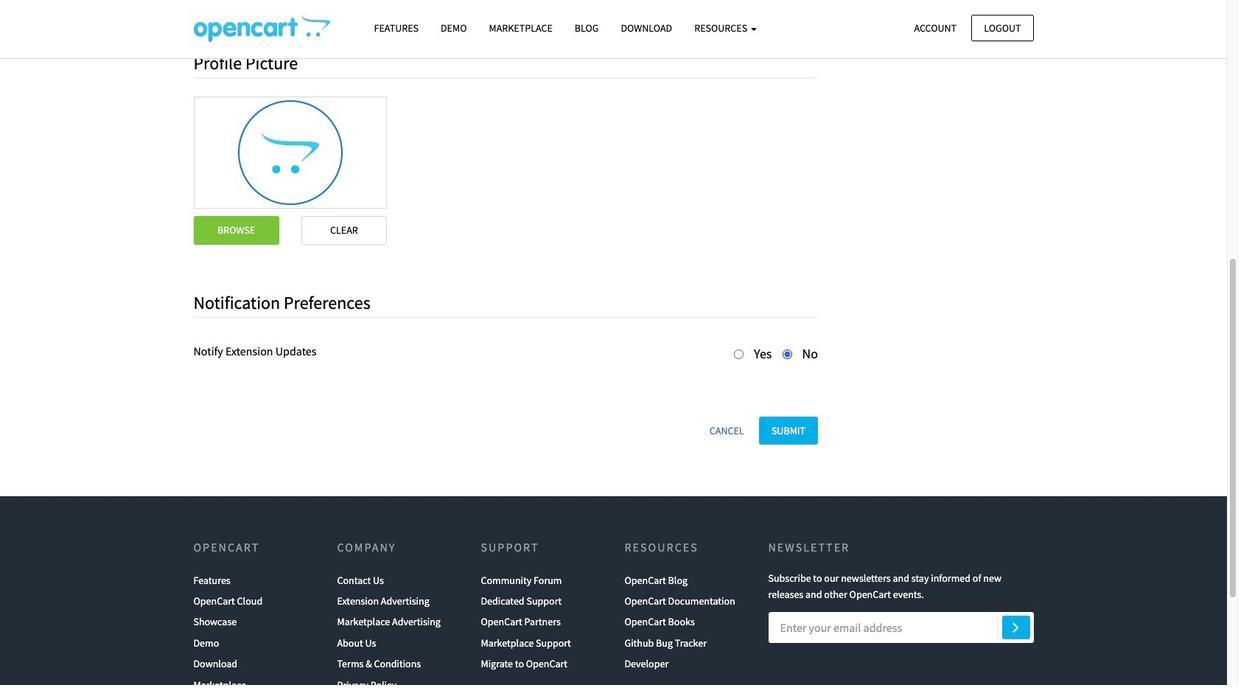 Task type: locate. For each thing, give the bounding box(es) containing it.
None radio
[[783, 350, 792, 359]]

Enter your email address text field
[[769, 612, 1034, 643]]

angle right image
[[1013, 618, 1020, 636]]

None radio
[[734, 350, 744, 359]]

account edit image
[[194, 15, 330, 42]]



Task type: vqa. For each thing, say whether or not it's contained in the screenshot.
the bottom plus square o icon
no



